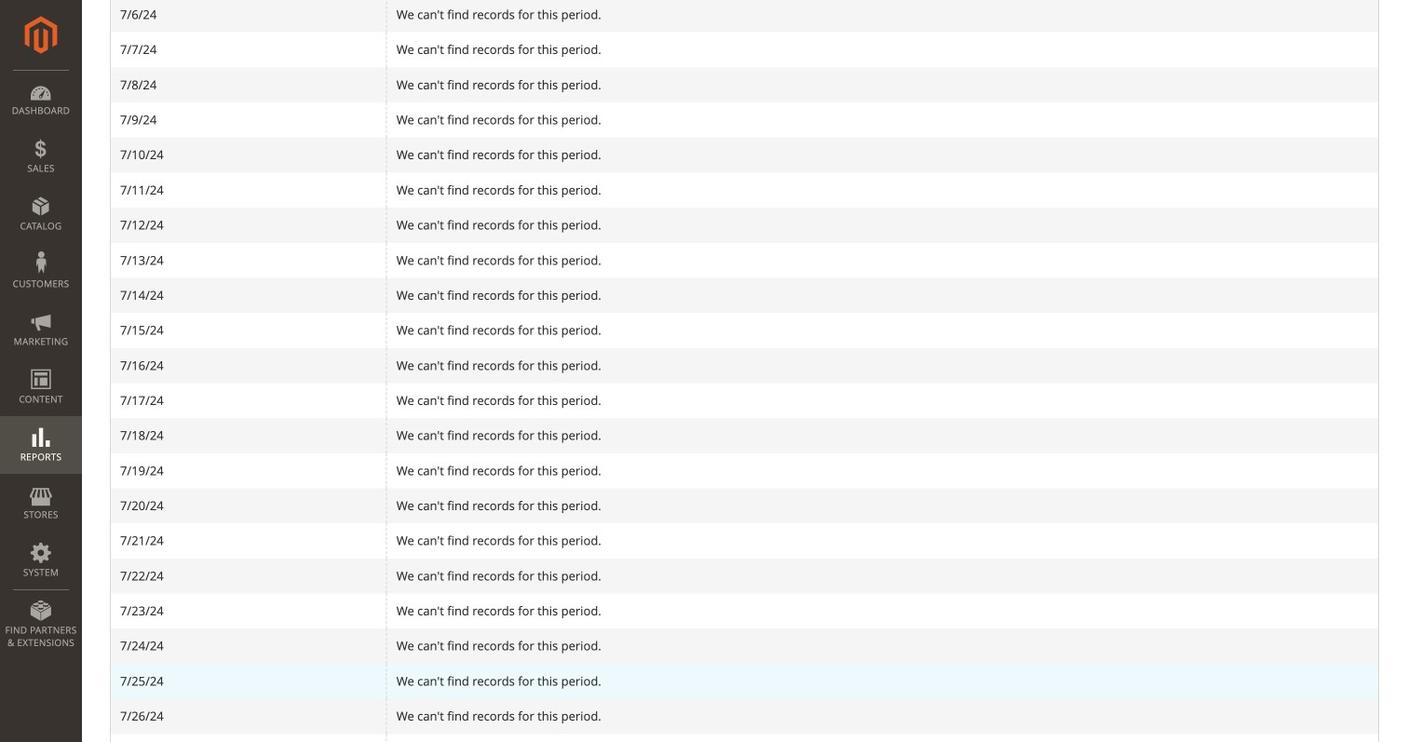 Task type: locate. For each thing, give the bounding box(es) containing it.
menu bar
[[0, 70, 82, 659]]



Task type: describe. For each thing, give the bounding box(es) containing it.
magento admin panel image
[[25, 16, 57, 54]]



Task type: vqa. For each thing, say whether or not it's contained in the screenshot.
text field
no



